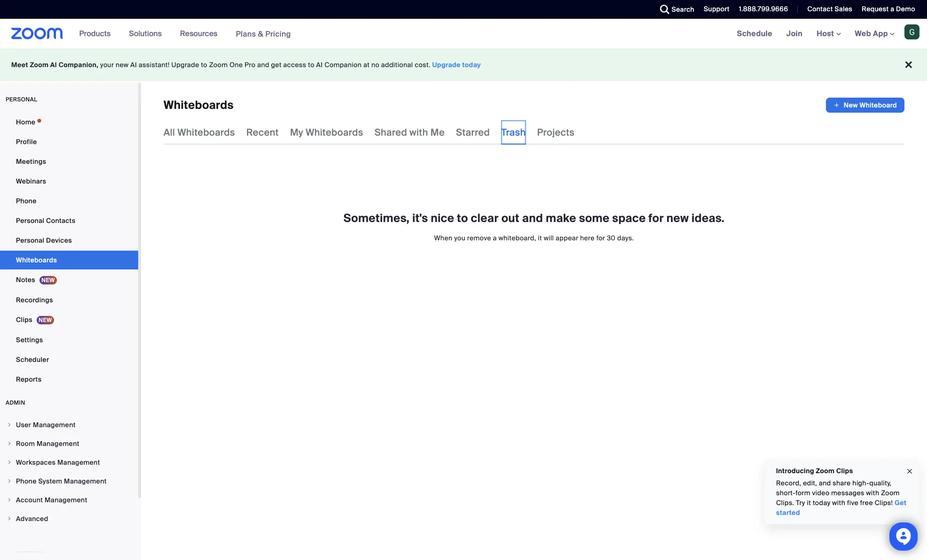 Task type: locate. For each thing, give the bounding box(es) containing it.
1 vertical spatial today
[[813, 499, 831, 508]]

right image left the advanced
[[7, 517, 12, 522]]

1 right image from the top
[[7, 423, 12, 428]]

resources button
[[180, 19, 222, 49]]

0 horizontal spatial it
[[538, 234, 542, 243]]

scheduler
[[16, 356, 49, 364]]

zoom up clips!
[[881, 489, 900, 498]]

clips up 'share'
[[836, 467, 853, 476]]

1 phone from the top
[[16, 197, 37, 205]]

clips up settings
[[16, 316, 32, 324]]

right image left workspaces
[[7, 460, 12, 466]]

plans & pricing
[[236, 29, 291, 39]]

right image for phone
[[7, 479, 12, 485]]

management up room management
[[33, 421, 76, 430]]

a right remove
[[493, 234, 497, 243]]

management up workspaces management
[[37, 440, 79, 449]]

upgrade down product information navigation at the top left of the page
[[171, 61, 199, 69]]

pro
[[245, 61, 256, 69]]

it's
[[412, 211, 428, 226]]

whiteboards inside application
[[164, 98, 234, 112]]

right image left account
[[7, 498, 12, 504]]

0 vertical spatial right image
[[7, 423, 12, 428]]

1 vertical spatial clips
[[836, 467, 853, 476]]

phone link
[[0, 192, 138, 211]]

to right access
[[308, 61, 314, 69]]

clips
[[16, 316, 32, 324], [836, 467, 853, 476]]

try
[[796, 499, 805, 508]]

whiteboards up all whiteboards
[[164, 98, 234, 112]]

2 horizontal spatial ai
[[316, 61, 323, 69]]

0 vertical spatial clips
[[16, 316, 32, 324]]

get
[[271, 61, 282, 69]]

with left me
[[410, 126, 428, 139]]

1 horizontal spatial today
[[813, 499, 831, 508]]

1 horizontal spatial and
[[522, 211, 543, 226]]

1 vertical spatial new
[[667, 211, 689, 226]]

3 ai from the left
[[316, 61, 323, 69]]

pricing
[[265, 29, 291, 39]]

record, edit, and share high-quality, short-form video messages with zoom clips. try it today with five free clips!
[[776, 480, 900, 508]]

2 vertical spatial right image
[[7, 498, 12, 504]]

1 ai from the left
[[50, 61, 57, 69]]

1 vertical spatial it
[[807, 499, 811, 508]]

plans
[[236, 29, 256, 39]]

and
[[257, 61, 269, 69], [522, 211, 543, 226], [819, 480, 831, 488]]

plans & pricing link
[[236, 29, 291, 39], [236, 29, 291, 39]]

new left 'ideas.'
[[667, 211, 689, 226]]

management up phone system management menu item
[[57, 459, 100, 467]]

search
[[672, 5, 694, 14]]

reports link
[[0, 370, 138, 389]]

one
[[230, 61, 243, 69]]

new
[[116, 61, 129, 69], [667, 211, 689, 226]]

upgrade right cost.
[[432, 61, 461, 69]]

management for workspaces management
[[57, 459, 100, 467]]

personal down the personal contacts
[[16, 236, 44, 245]]

notes link
[[0, 271, 138, 290]]

0 horizontal spatial and
[[257, 61, 269, 69]]

all whiteboards
[[164, 126, 235, 139]]

me
[[431, 126, 445, 139]]

phone up account
[[16, 478, 37, 486]]

1 right image from the top
[[7, 460, 12, 466]]

0 horizontal spatial upgrade
[[171, 61, 199, 69]]

zoom right meet
[[30, 61, 49, 69]]

phone down webinars
[[16, 197, 37, 205]]

and up when you remove a whiteboard, it will appear here for 30 days.
[[522, 211, 543, 226]]

0 horizontal spatial with
[[410, 126, 428, 139]]

host button
[[817, 29, 841, 39]]

0 vertical spatial today
[[462, 61, 481, 69]]

phone inside personal menu menu
[[16, 197, 37, 205]]

2 horizontal spatial and
[[819, 480, 831, 488]]

0 horizontal spatial clips
[[16, 316, 32, 324]]

right image
[[7, 460, 12, 466], [7, 479, 12, 485], [7, 517, 12, 522]]

and up 'video'
[[819, 480, 831, 488]]

1 vertical spatial right image
[[7, 441, 12, 447]]

meetings navigation
[[730, 19, 927, 49]]

to down resources dropdown button
[[201, 61, 207, 69]]

1 horizontal spatial upgrade
[[432, 61, 461, 69]]

0 horizontal spatial a
[[493, 234, 497, 243]]

room management menu item
[[0, 435, 138, 453]]

it inside record, edit, and share high-quality, short-form video messages with zoom clips. try it today with five free clips!
[[807, 499, 811, 508]]

management inside 'menu item'
[[45, 496, 87, 505]]

1 horizontal spatial to
[[308, 61, 314, 69]]

phone
[[16, 197, 37, 205], [16, 478, 37, 486]]

0 vertical spatial phone
[[16, 197, 37, 205]]

personal for personal contacts
[[16, 217, 44, 225]]

right image inside phone system management menu item
[[7, 479, 12, 485]]

advanced menu item
[[0, 511, 138, 528]]

search button
[[653, 0, 697, 19]]

schedule
[[737, 29, 772, 39]]

2 horizontal spatial with
[[866, 489, 879, 498]]

1 vertical spatial right image
[[7, 479, 12, 485]]

3 right image from the top
[[7, 498, 12, 504]]

2 vertical spatial and
[[819, 480, 831, 488]]

shared
[[375, 126, 407, 139]]

&
[[258, 29, 263, 39]]

personal devices link
[[0, 231, 138, 250]]

profile
[[16, 138, 37, 146]]

whiteboards inside personal menu menu
[[16, 256, 57, 265]]

management
[[33, 421, 76, 430], [37, 440, 79, 449], [57, 459, 100, 467], [64, 478, 107, 486], [45, 496, 87, 505]]

webinars
[[16, 177, 46, 186]]

1.888.799.9666
[[739, 5, 788, 13]]

a left demo at the right of the page
[[891, 5, 894, 13]]

personal
[[16, 217, 44, 225], [16, 236, 44, 245]]

2 phone from the top
[[16, 478, 37, 486]]

right image left system
[[7, 479, 12, 485]]

2 vertical spatial right image
[[7, 517, 12, 522]]

1 vertical spatial with
[[866, 489, 879, 498]]

with
[[410, 126, 428, 139], [866, 489, 879, 498], [832, 499, 845, 508]]

whiteboards application
[[164, 98, 905, 113]]

assistant!
[[139, 61, 170, 69]]

schedule link
[[730, 19, 780, 49]]

1 vertical spatial phone
[[16, 478, 37, 486]]

new whiteboard
[[844, 101, 897, 110]]

here
[[580, 234, 595, 243]]

0 vertical spatial for
[[649, 211, 664, 226]]

right image for account management
[[7, 498, 12, 504]]

personal up personal devices
[[16, 217, 44, 225]]

meetings
[[16, 158, 46, 166]]

0 vertical spatial right image
[[7, 460, 12, 466]]

whiteboards right all
[[177, 126, 235, 139]]

1 personal from the top
[[16, 217, 44, 225]]

with up free
[[866, 489, 879, 498]]

0 vertical spatial new
[[116, 61, 129, 69]]

it right try
[[807, 499, 811, 508]]

management up 'advanced' menu item
[[45, 496, 87, 505]]

devices
[[46, 236, 72, 245]]

new right your
[[116, 61, 129, 69]]

right image inside workspaces management menu item
[[7, 460, 12, 466]]

ai left assistant!
[[130, 61, 137, 69]]

right image for workspaces
[[7, 460, 12, 466]]

phone inside menu item
[[16, 478, 37, 486]]

1 horizontal spatial it
[[807, 499, 811, 508]]

1 horizontal spatial ai
[[130, 61, 137, 69]]

with down messages at bottom
[[832, 499, 845, 508]]

right image
[[7, 423, 12, 428], [7, 441, 12, 447], [7, 498, 12, 504]]

scheduler link
[[0, 351, 138, 370]]

0 vertical spatial personal
[[16, 217, 44, 225]]

1 horizontal spatial clips
[[836, 467, 853, 476]]

recordings link
[[0, 291, 138, 310]]

0 vertical spatial with
[[410, 126, 428, 139]]

3 right image from the top
[[7, 517, 12, 522]]

room
[[16, 440, 35, 449]]

for left 30
[[596, 234, 605, 243]]

banner
[[0, 19, 927, 49]]

join
[[787, 29, 803, 39]]

no
[[371, 61, 379, 69]]

zoom up edit,
[[816, 467, 835, 476]]

ai left companion,
[[50, 61, 57, 69]]

it left will
[[538, 234, 542, 243]]

and inside 'meet zoom ai companion,' footer
[[257, 61, 269, 69]]

and left the "get"
[[257, 61, 269, 69]]

1 vertical spatial for
[[596, 234, 605, 243]]

ai left the companion
[[316, 61, 323, 69]]

zoom inside record, edit, and share high-quality, short-form video messages with zoom clips. try it today with five free clips!
[[881, 489, 900, 498]]

right image inside user management menu item
[[7, 423, 12, 428]]

today inside record, edit, and share high-quality, short-form video messages with zoom clips. try it today with five free clips!
[[813, 499, 831, 508]]

sometimes,
[[344, 211, 410, 226]]

whiteboards
[[164, 98, 234, 112], [177, 126, 235, 139], [306, 126, 363, 139], [16, 256, 57, 265]]

1 horizontal spatial a
[[891, 5, 894, 13]]

1 vertical spatial personal
[[16, 236, 44, 245]]

web app
[[855, 29, 888, 39]]

today
[[462, 61, 481, 69], [813, 499, 831, 508]]

right image inside the room management menu item
[[7, 441, 12, 447]]

0 vertical spatial a
[[891, 5, 894, 13]]

right image left 'user'
[[7, 423, 12, 428]]

0 horizontal spatial today
[[462, 61, 481, 69]]

projects
[[537, 126, 575, 139]]

web
[[855, 29, 871, 39]]

1 horizontal spatial with
[[832, 499, 845, 508]]

1 upgrade from the left
[[171, 61, 199, 69]]

request a demo link
[[855, 0, 927, 19], [862, 5, 915, 13]]

trash
[[501, 126, 526, 139]]

1 horizontal spatial for
[[649, 211, 664, 226]]

0 horizontal spatial new
[[116, 61, 129, 69]]

0 horizontal spatial for
[[596, 234, 605, 243]]

to right nice
[[457, 211, 468, 226]]

user management menu item
[[0, 417, 138, 434]]

management for user management
[[33, 421, 76, 430]]

room management
[[16, 440, 79, 449]]

product information navigation
[[72, 19, 298, 49]]

get
[[895, 499, 907, 508]]

for right space
[[649, 211, 664, 226]]

2 personal from the top
[[16, 236, 44, 245]]

right image inside account management 'menu item'
[[7, 498, 12, 504]]

2 right image from the top
[[7, 441, 12, 447]]

workspaces management menu item
[[0, 454, 138, 472]]

clear
[[471, 211, 499, 226]]

0 horizontal spatial ai
[[50, 61, 57, 69]]

whiteboards down personal devices
[[16, 256, 57, 265]]

management down workspaces management menu item
[[64, 478, 107, 486]]

30
[[607, 234, 616, 243]]

introducing zoom clips
[[776, 467, 853, 476]]

account management menu item
[[0, 492, 138, 510]]

right image left "room"
[[7, 441, 12, 447]]

recordings
[[16, 296, 53, 305]]

0 vertical spatial and
[[257, 61, 269, 69]]

nice
[[431, 211, 454, 226]]

2 right image from the top
[[7, 479, 12, 485]]

when
[[434, 234, 453, 243]]



Task type: describe. For each thing, give the bounding box(es) containing it.
personal devices
[[16, 236, 72, 245]]

short-
[[776, 489, 796, 498]]

1 vertical spatial and
[[522, 211, 543, 226]]

personal
[[6, 96, 37, 103]]

resources
[[180, 29, 218, 39]]

shared with me
[[375, 126, 445, 139]]

clips inside personal menu menu
[[16, 316, 32, 324]]

new
[[844, 101, 858, 110]]

webinars link
[[0, 172, 138, 191]]

whiteboards link
[[0, 251, 138, 270]]

account management
[[16, 496, 87, 505]]

settings
[[16, 336, 43, 345]]

meetings link
[[0, 152, 138, 171]]

system
[[38, 478, 62, 486]]

web app button
[[855, 29, 895, 39]]

personal contacts link
[[0, 212, 138, 230]]

app
[[873, 29, 888, 39]]

reports
[[16, 376, 42, 384]]

edit,
[[803, 480, 817, 488]]

clips!
[[875, 499, 893, 508]]

zoom logo image
[[11, 28, 63, 39]]

contacts
[[46, 217, 75, 225]]

additional
[[381, 61, 413, 69]]

personal contacts
[[16, 217, 75, 225]]

support
[[704, 5, 730, 13]]

starred
[[456, 126, 490, 139]]

sales
[[835, 5, 853, 13]]

and inside record, edit, and share high-quality, short-form video messages with zoom clips. try it today with five free clips!
[[819, 480, 831, 488]]

1 vertical spatial a
[[493, 234, 497, 243]]

settings link
[[0, 331, 138, 350]]

right image for user management
[[7, 423, 12, 428]]

clips.
[[776, 499, 794, 508]]

appear
[[556, 234, 578, 243]]

ideas.
[[692, 211, 725, 226]]

2 upgrade from the left
[[432, 61, 461, 69]]

meet
[[11, 61, 28, 69]]

personal menu menu
[[0, 113, 138, 390]]

my
[[290, 126, 303, 139]]

add image
[[834, 101, 840, 110]]

at
[[363, 61, 370, 69]]

join link
[[780, 19, 810, 49]]

meet zoom ai companion, footer
[[0, 49, 927, 81]]

days.
[[617, 234, 634, 243]]

2 vertical spatial with
[[832, 499, 845, 508]]

1 horizontal spatial new
[[667, 211, 689, 226]]

request a demo
[[862, 5, 915, 13]]

get started link
[[776, 499, 907, 518]]

make
[[546, 211, 576, 226]]

user
[[16, 421, 31, 430]]

clips link
[[0, 311, 138, 330]]

phone system management menu item
[[0, 473, 138, 491]]

contact
[[807, 5, 833, 13]]

phone for phone
[[16, 197, 37, 205]]

0 vertical spatial it
[[538, 234, 542, 243]]

right image inside 'advanced' menu item
[[7, 517, 12, 522]]

high-
[[853, 480, 869, 488]]

personal for personal devices
[[16, 236, 44, 245]]

cost.
[[415, 61, 431, 69]]

meet zoom ai companion, your new ai assistant! upgrade to zoom one pro and get access to ai companion at no additional cost. upgrade today
[[11, 61, 481, 69]]

recent
[[246, 126, 279, 139]]

2 ai from the left
[[130, 61, 137, 69]]

profile picture image
[[905, 24, 920, 39]]

close image
[[906, 467, 914, 477]]

management for room management
[[37, 440, 79, 449]]

share
[[833, 480, 851, 488]]

account
[[16, 496, 43, 505]]

five
[[847, 499, 859, 508]]

0 horizontal spatial to
[[201, 61, 207, 69]]

your
[[100, 61, 114, 69]]

introducing
[[776, 467, 814, 476]]

sometimes, it's nice to clear out and make some space for new ideas.
[[344, 211, 725, 226]]

whiteboards right my
[[306, 126, 363, 139]]

solutions button
[[129, 19, 166, 49]]

phone system management
[[16, 478, 107, 486]]

started
[[776, 509, 800, 518]]

host
[[817, 29, 836, 39]]

when you remove a whiteboard, it will appear here for 30 days.
[[434, 234, 634, 243]]

banner containing products
[[0, 19, 927, 49]]

companion
[[325, 61, 362, 69]]

profile link
[[0, 133, 138, 151]]

remove
[[467, 234, 491, 243]]

home link
[[0, 113, 138, 132]]

access
[[283, 61, 306, 69]]

home
[[16, 118, 35, 126]]

today inside 'meet zoom ai companion,' footer
[[462, 61, 481, 69]]

zoom left one
[[209, 61, 228, 69]]

right image for room management
[[7, 441, 12, 447]]

contact sales
[[807, 5, 853, 13]]

some
[[579, 211, 610, 226]]

notes
[[16, 276, 35, 284]]

video
[[812, 489, 830, 498]]

you
[[454, 234, 465, 243]]

management for account management
[[45, 496, 87, 505]]

whiteboard
[[860, 101, 897, 110]]

get started
[[776, 499, 907, 518]]

admin menu menu
[[0, 417, 138, 529]]

companion,
[[59, 61, 98, 69]]

new whiteboard button
[[826, 98, 905, 113]]

free
[[860, 499, 873, 508]]

products
[[79, 29, 111, 39]]

solutions
[[129, 29, 162, 39]]

my whiteboards
[[290, 126, 363, 139]]

2 horizontal spatial to
[[457, 211, 468, 226]]

new inside 'meet zoom ai companion,' footer
[[116, 61, 129, 69]]

record,
[[776, 480, 801, 488]]

out
[[501, 211, 519, 226]]

all
[[164, 126, 175, 139]]

request
[[862, 5, 889, 13]]

upgrade today link
[[432, 61, 481, 69]]

phone for phone system management
[[16, 478, 37, 486]]

with inside tabs of all whiteboard page tab list
[[410, 126, 428, 139]]

messages
[[831, 489, 865, 498]]

tabs of all whiteboard page tab list
[[164, 120, 575, 145]]



Task type: vqa. For each thing, say whether or not it's contained in the screenshot.
solutions at the top left
yes



